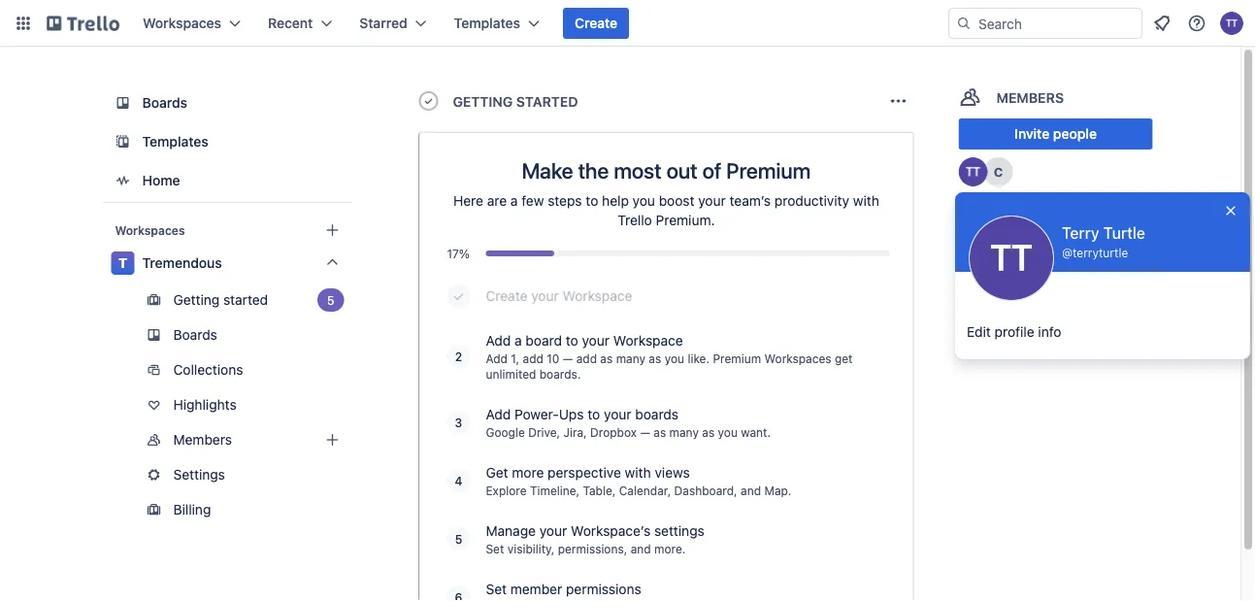 Task type: vqa. For each thing, say whether or not it's contained in the screenshot.


Task type: describe. For each thing, give the bounding box(es) containing it.
want.
[[741, 425, 771, 439]]

help
[[602, 193, 629, 209]]

are
[[487, 193, 507, 209]]

make
[[522, 157, 574, 183]]

you inside here are a few steps to help you boost your team's productivity with trello premium.
[[633, 193, 656, 209]]

team's
[[730, 193, 771, 209]]

started
[[516, 94, 578, 110]]

workspaces button
[[131, 8, 253, 39]]

template board image
[[111, 130, 135, 153]]

your inside here are a few steps to help you boost your team's productivity with trello premium.
[[699, 193, 726, 209]]

out
[[667, 157, 698, 183]]

most
[[614, 157, 662, 183]]

Search field
[[972, 9, 1142, 38]]

invite people button
[[959, 118, 1153, 150]]

jira,
[[564, 425, 587, 439]]

0 vertical spatial workspace
[[563, 288, 633, 304]]

1 horizontal spatial 5
[[455, 532, 463, 546]]

settings
[[655, 523, 705, 539]]

people
[[1054, 126, 1097, 142]]

2 add from the top
[[486, 352, 508, 365]]

edit profile info
[[967, 324, 1062, 340]]

more.
[[655, 542, 686, 556]]

workspace's
[[571, 523, 651, 539]]

getting started
[[453, 94, 578, 110]]

4
[[455, 474, 463, 488]]

turtle
[[1104, 224, 1146, 242]]

board image
[[111, 91, 135, 115]]

create button
[[563, 8, 629, 39]]

with inside get more perspective with views explore timeline, table, calendar, dashboard, and map.
[[625, 465, 651, 481]]

started
[[223, 292, 268, 308]]

add for add a board to your workspace
[[486, 333, 511, 349]]

2 boards link from the top
[[103, 320, 352, 351]]

dashboard,
[[675, 484, 738, 497]]

drive,
[[529, 425, 561, 439]]

getting
[[453, 94, 513, 110]]

back to home image
[[47, 8, 119, 39]]

workspaces inside add a board to your workspace add 1, add 10 — add as many as you like. premium workspaces get unlimited boards.
[[765, 352, 832, 365]]

steps
[[548, 193, 582, 209]]

views
[[655, 465, 690, 481]]

make the most out of premium
[[522, 157, 811, 183]]

2
[[455, 350, 462, 363]]

home link
[[103, 163, 352, 198]]

your inside add power-ups to your boards google drive, jira, dropbox — as many as you want.
[[604, 406, 632, 422]]

your inside 'manage your workspace's settings set visibility, permissions, and more.'
[[540, 523, 567, 539]]

create for create your workspace
[[486, 288, 528, 304]]

add for add power-ups to your boards
[[486, 406, 511, 422]]

manage
[[486, 523, 536, 539]]

0 vertical spatial boards
[[142, 95, 188, 111]]

c
[[994, 165, 1004, 179]]

timeline,
[[530, 484, 580, 497]]

templates inside popup button
[[454, 15, 521, 31]]

members
[[997, 90, 1064, 106]]

with inside here are a few steps to help you boost your team's productivity with trello premium.
[[854, 193, 880, 209]]

1 vertical spatial boards
[[173, 327, 217, 343]]

1 vertical spatial terry turtle (terryturtle) image
[[969, 216, 1055, 301]]

terry
[[1062, 224, 1100, 242]]

permissions
[[566, 581, 642, 597]]

add a board to your workspace add 1, add 10 — add as many as you like. premium workspaces get unlimited boards.
[[486, 333, 853, 381]]

set member permissions link
[[443, 572, 890, 601]]

as left want.
[[702, 425, 715, 439]]

as left like. at the right of the page
[[649, 352, 662, 365]]

as down the boards
[[654, 425, 666, 439]]

1,
[[511, 352, 520, 365]]

to inside here are a few steps to help you boost your team's productivity with trello premium.
[[586, 193, 599, 209]]

like.
[[688, 352, 710, 365]]

create a workspace image
[[321, 219, 344, 242]]

invite
[[1015, 126, 1050, 142]]

members link
[[103, 424, 352, 455]]

billing link
[[103, 494, 352, 525]]

17
[[447, 247, 459, 260]]

getting started
[[173, 292, 268, 308]]

the
[[578, 157, 609, 183]]

c button
[[984, 157, 1014, 186]]

manage your workspace's settings set visibility, permissions, and more.
[[486, 523, 705, 556]]

info
[[1039, 324, 1062, 340]]

visibility,
[[508, 542, 555, 556]]

billing
[[173, 502, 211, 518]]

terry turtle (terryturtle) image
[[959, 157, 988, 186]]

starred button
[[348, 8, 439, 39]]

profile
[[995, 324, 1035, 340]]

and inside 'manage your workspace's settings set visibility, permissions, and more.'
[[631, 542, 651, 556]]

0 vertical spatial premium
[[727, 157, 811, 183]]

a inside here are a few steps to help you boost your team's productivity with trello premium.
[[511, 193, 518, 209]]

create your workspace
[[486, 288, 633, 304]]

0 vertical spatial terry turtle (terryturtle) image
[[1221, 12, 1244, 35]]

home
[[142, 172, 180, 188]]

17 %
[[447, 247, 470, 260]]

settings link
[[103, 459, 352, 490]]

0 horizontal spatial templates
[[142, 134, 209, 150]]

few
[[522, 193, 544, 209]]

get
[[835, 352, 853, 365]]

productivity
[[775, 193, 850, 209]]

here
[[454, 193, 484, 209]]



Task type: locate. For each thing, give the bounding box(es) containing it.
boards down getting
[[173, 327, 217, 343]]

collections
[[173, 362, 243, 378]]

create up board
[[486, 288, 528, 304]]

1 vertical spatial a
[[515, 333, 522, 349]]

recent button
[[256, 8, 344, 39]]

to for ups
[[588, 406, 600, 422]]

— for boards
[[640, 425, 651, 439]]

search image
[[957, 16, 972, 31]]

set down manage
[[486, 542, 504, 556]]

1 horizontal spatial terry turtle (terryturtle) image
[[1221, 12, 1244, 35]]

%
[[459, 247, 470, 260]]

tremendous
[[142, 255, 222, 271]]

0 horizontal spatial terry turtle (terryturtle) image
[[969, 216, 1055, 301]]

more
[[512, 465, 544, 481]]

0 vertical spatial —
[[563, 352, 573, 365]]

1 add from the left
[[523, 352, 544, 365]]

add up unlimited
[[486, 333, 511, 349]]

add right 1,
[[523, 352, 544, 365]]

1 vertical spatial workspace
[[614, 333, 683, 349]]

3
[[455, 416, 463, 429]]

workspaces
[[143, 15, 221, 31], [115, 223, 185, 237], [765, 352, 832, 365]]

and inside get more perspective with views explore timeline, table, calendar, dashboard, and map.
[[741, 484, 761, 497]]

add
[[486, 333, 511, 349], [486, 352, 508, 365], [486, 406, 511, 422]]

5 left forward image
[[327, 293, 335, 307]]

recent
[[268, 15, 313, 31]]

set
[[486, 542, 504, 556], [486, 581, 507, 597]]

1 vertical spatial you
[[665, 352, 685, 365]]

to
[[586, 193, 599, 209], [566, 333, 579, 349], [588, 406, 600, 422]]

unlimited
[[486, 367, 536, 381]]

1 vertical spatial add
[[486, 352, 508, 365]]

2 set from the top
[[486, 581, 507, 597]]

0 vertical spatial set
[[486, 542, 504, 556]]

2 horizontal spatial you
[[718, 425, 738, 439]]

many down the boards
[[670, 425, 699, 439]]

premium inside add a board to your workspace add 1, add 10 — add as many as you like. premium workspaces get unlimited boards.
[[713, 352, 762, 365]]

add inside add power-ups to your boards google drive, jira, dropbox — as many as you want.
[[486, 406, 511, 422]]

2 add from the left
[[577, 352, 597, 365]]

collections link
[[103, 354, 352, 386]]

to right board
[[566, 333, 579, 349]]

0 vertical spatial create
[[575, 15, 618, 31]]

0 vertical spatial add
[[486, 333, 511, 349]]

board
[[526, 333, 562, 349]]

close image
[[1224, 203, 1239, 219]]

1 horizontal spatial you
[[665, 352, 685, 365]]

to inside add a board to your workspace add 1, add 10 — add as many as you like. premium workspaces get unlimited boards.
[[566, 333, 579, 349]]

1 boards link from the top
[[103, 85, 352, 120]]

0 vertical spatial and
[[741, 484, 761, 497]]

to left help
[[586, 193, 599, 209]]

0 vertical spatial with
[[854, 193, 880, 209]]

workspaces inside popup button
[[143, 15, 221, 31]]

1 set from the top
[[486, 542, 504, 556]]

and
[[741, 484, 761, 497], [631, 542, 651, 556]]

templates
[[454, 15, 521, 31], [142, 134, 209, 150]]

2 vertical spatial to
[[588, 406, 600, 422]]

premium up team's
[[727, 157, 811, 183]]

your down of
[[699, 193, 726, 209]]

1 horizontal spatial and
[[741, 484, 761, 497]]

google
[[486, 425, 525, 439]]

templates button
[[443, 8, 552, 39]]

0 horizontal spatial and
[[631, 542, 651, 556]]

—
[[563, 352, 573, 365], [640, 425, 651, 439]]

terry turtle (terryturtle) image
[[1221, 12, 1244, 35], [969, 216, 1055, 301]]

many inside add power-ups to your boards google drive, jira, dropbox — as many as you want.
[[670, 425, 699, 439]]

5 left manage
[[455, 532, 463, 546]]

workspace up the boards
[[614, 333, 683, 349]]

t
[[118, 255, 127, 271]]

with up calendar,
[[625, 465, 651, 481]]

getting
[[173, 292, 220, 308]]

— right 10 at bottom left
[[563, 352, 573, 365]]

create inside button
[[575, 15, 618, 31]]

set member permissions
[[486, 581, 642, 597]]

0 horizontal spatial create
[[486, 288, 528, 304]]

2 vertical spatial you
[[718, 425, 738, 439]]

premium right like. at the right of the page
[[713, 352, 762, 365]]

invite people
[[1015, 126, 1097, 142]]

perspective
[[548, 465, 621, 481]]

and left the "map."
[[741, 484, 761, 497]]

1 vertical spatial —
[[640, 425, 651, 439]]

many
[[616, 352, 646, 365], [670, 425, 699, 439]]

a right are
[[511, 193, 518, 209]]

terryturtle
[[1073, 246, 1129, 259]]

your up dropbox
[[604, 406, 632, 422]]

1 vertical spatial set
[[486, 581, 507, 597]]

1 vertical spatial workspaces
[[115, 223, 185, 237]]

1 horizontal spatial many
[[670, 425, 699, 439]]

add left 1,
[[486, 352, 508, 365]]

1 horizontal spatial templates
[[454, 15, 521, 31]]

member
[[511, 581, 563, 597]]

a up 1,
[[515, 333, 522, 349]]

templates link
[[103, 124, 352, 159]]

create up started
[[575, 15, 618, 31]]

as
[[601, 352, 613, 365], [649, 352, 662, 365], [654, 425, 666, 439], [702, 425, 715, 439]]

1 vertical spatial 5
[[455, 532, 463, 546]]

edit
[[967, 324, 991, 340]]

5
[[327, 293, 335, 307], [455, 532, 463, 546]]

1 horizontal spatial create
[[575, 15, 618, 31]]

workspace down trello
[[563, 288, 633, 304]]

1 horizontal spatial with
[[854, 193, 880, 209]]

your up board
[[531, 288, 559, 304]]

1 horizontal spatial add
[[577, 352, 597, 365]]

@
[[1062, 246, 1073, 259]]

settings
[[173, 467, 225, 483]]

1 vertical spatial premium
[[713, 352, 762, 365]]

to for board
[[566, 333, 579, 349]]

boards right board image
[[142, 95, 188, 111]]

as right 10 at bottom left
[[601, 352, 613, 365]]

0 horizontal spatial many
[[616, 352, 646, 365]]

you left like. at the right of the page
[[665, 352, 685, 365]]

you up trello
[[633, 193, 656, 209]]

get more perspective with views explore timeline, table, calendar, dashboard, and map.
[[486, 465, 792, 497]]

get
[[486, 465, 508, 481]]

2 vertical spatial add
[[486, 406, 511, 422]]

boost
[[659, 193, 695, 209]]

boards link up templates link
[[103, 85, 352, 120]]

1 vertical spatial boards link
[[103, 320, 352, 351]]

0 vertical spatial workspaces
[[143, 15, 221, 31]]

templates up home
[[142, 134, 209, 150]]

power-
[[515, 406, 559, 422]]

many up the boards
[[616, 352, 646, 365]]

terry turtle @ terryturtle
[[1062, 224, 1146, 259]]

your right board
[[582, 333, 610, 349]]

— inside add a board to your workspace add 1, add 10 — add as many as you like. premium workspaces get unlimited boards.
[[563, 352, 573, 365]]

0 vertical spatial 5
[[327, 293, 335, 307]]

your up visibility,
[[540, 523, 567, 539]]

boards link
[[103, 85, 352, 120], [103, 320, 352, 351]]

permissions,
[[558, 542, 628, 556]]

members
[[173, 432, 232, 448]]

premium.
[[656, 212, 715, 228]]

your inside add a board to your workspace add 1, add 10 — add as many as you like. premium workspaces get unlimited boards.
[[582, 333, 610, 349]]

add power-ups to your boards google drive, jira, dropbox — as many as you want.
[[486, 406, 771, 439]]

0 horizontal spatial add
[[523, 352, 544, 365]]

forward image
[[348, 288, 371, 312]]

0 vertical spatial boards link
[[103, 85, 352, 120]]

to inside add power-ups to your boards google drive, jira, dropbox — as many as you want.
[[588, 406, 600, 422]]

you
[[633, 193, 656, 209], [665, 352, 685, 365], [718, 425, 738, 439]]

1 vertical spatial and
[[631, 542, 651, 556]]

1 vertical spatial create
[[486, 288, 528, 304]]

3 add from the top
[[486, 406, 511, 422]]

table,
[[583, 484, 616, 497]]

boards
[[142, 95, 188, 111], [173, 327, 217, 343]]

boards
[[635, 406, 679, 422]]

a inside add a board to your workspace add 1, add 10 — add as many as you like. premium workspaces get unlimited boards.
[[515, 333, 522, 349]]

set left member
[[486, 581, 507, 597]]

many inside add a board to your workspace add 1, add 10 — add as many as you like. premium workspaces get unlimited boards.
[[616, 352, 646, 365]]

workspace inside add a board to your workspace add 1, add 10 — add as many as you like. premium workspaces get unlimited boards.
[[614, 333, 683, 349]]

add image
[[321, 428, 344, 452]]

— down the boards
[[640, 425, 651, 439]]

0 horizontal spatial 5
[[327, 293, 335, 307]]

you inside add a board to your workspace add 1, add 10 — add as many as you like. premium workspaces get unlimited boards.
[[665, 352, 685, 365]]

add up google
[[486, 406, 511, 422]]

trello
[[618, 212, 652, 228]]

add up boards.
[[577, 352, 597, 365]]

boards.
[[540, 367, 581, 381]]

terry turtle (terryturtle) image left @
[[969, 216, 1055, 301]]

— for workspace
[[563, 352, 573, 365]]

primary element
[[0, 0, 1256, 47]]

1 vertical spatial to
[[566, 333, 579, 349]]

1 add from the top
[[486, 333, 511, 349]]

open information menu image
[[1188, 14, 1207, 33]]

ups
[[559, 406, 584, 422]]

0 vertical spatial a
[[511, 193, 518, 209]]

10
[[547, 352, 560, 365]]

2 vertical spatial workspaces
[[765, 352, 832, 365]]

0 vertical spatial you
[[633, 193, 656, 209]]

highlights
[[173, 397, 237, 413]]

— inside add power-ups to your boards google drive, jira, dropbox — as many as you want.
[[640, 425, 651, 439]]

0 vertical spatial templates
[[454, 15, 521, 31]]

1 horizontal spatial —
[[640, 425, 651, 439]]

create for create
[[575, 15, 618, 31]]

highlights link
[[103, 389, 352, 421]]

with right productivity
[[854, 193, 880, 209]]

your
[[699, 193, 726, 209], [531, 288, 559, 304], [582, 333, 610, 349], [604, 406, 632, 422], [540, 523, 567, 539]]

you left want.
[[718, 425, 738, 439]]

workspace
[[563, 288, 633, 304], [614, 333, 683, 349]]

0 vertical spatial many
[[616, 352, 646, 365]]

add
[[523, 352, 544, 365], [577, 352, 597, 365]]

0 horizontal spatial with
[[625, 465, 651, 481]]

1 vertical spatial templates
[[142, 134, 209, 150]]

map.
[[765, 484, 792, 497]]

starred
[[360, 15, 408, 31]]

chestercheeetah (chestercheeetah) image
[[984, 157, 1014, 186]]

1 vertical spatial many
[[670, 425, 699, 439]]

calendar,
[[619, 484, 671, 497]]

0 horizontal spatial you
[[633, 193, 656, 209]]

of
[[703, 157, 722, 183]]

templates up getting
[[454, 15, 521, 31]]

with
[[854, 193, 880, 209], [625, 465, 651, 481]]

a
[[511, 193, 518, 209], [515, 333, 522, 349]]

terry turtle (terryturtle) image right open information menu image
[[1221, 12, 1244, 35]]

0 notifications image
[[1151, 12, 1174, 35]]

set inside 'manage your workspace's settings set visibility, permissions, and more.'
[[486, 542, 504, 556]]

to right ups
[[588, 406, 600, 422]]

and left more.
[[631, 542, 651, 556]]

boards link up collections link
[[103, 320, 352, 351]]

here are a few steps to help you boost your team's productivity with trello premium.
[[454, 193, 880, 228]]

you inside add power-ups to your boards google drive, jira, dropbox — as many as you want.
[[718, 425, 738, 439]]

1 vertical spatial with
[[625, 465, 651, 481]]

0 vertical spatial to
[[586, 193, 599, 209]]

0 horizontal spatial —
[[563, 352, 573, 365]]

home image
[[111, 169, 135, 192]]



